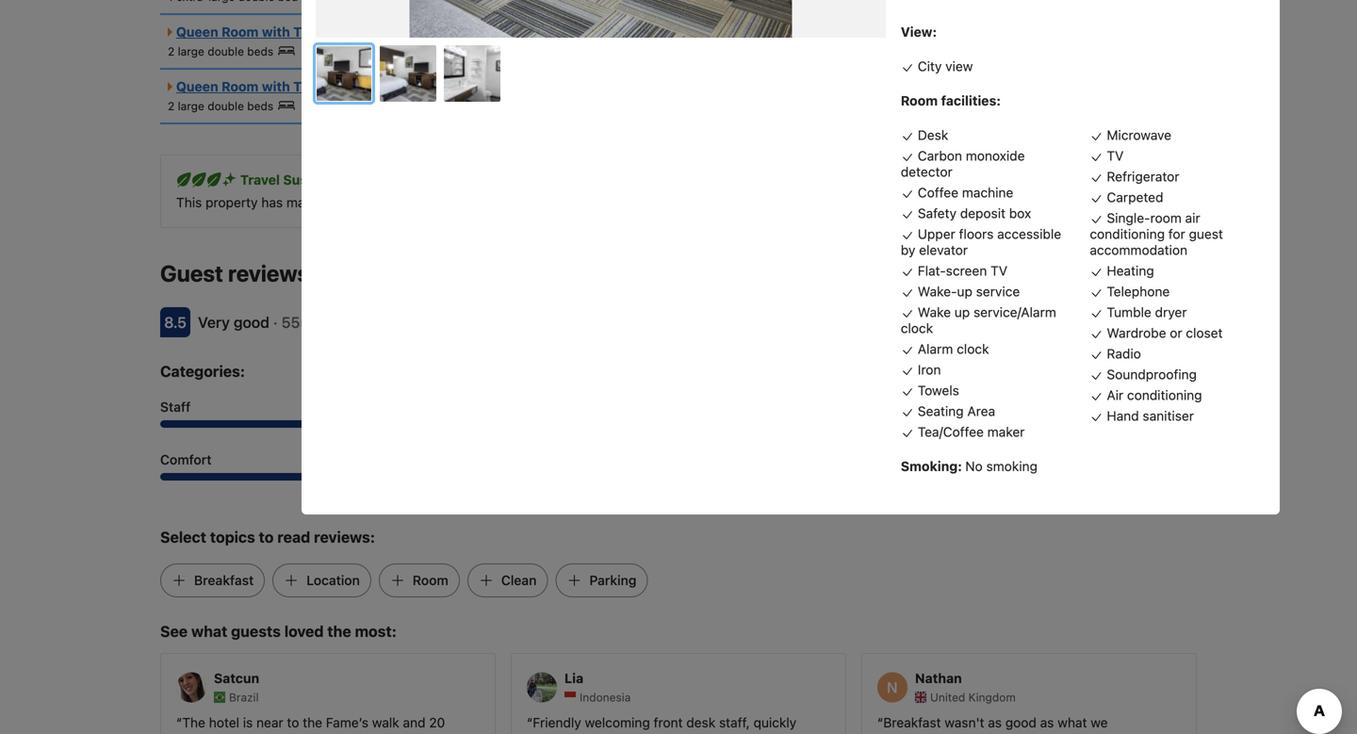 Task type: vqa. For each thing, say whether or not it's contained in the screenshot.
the middle jan
no



Task type: describe. For each thing, give the bounding box(es) containing it.
see for see what guests loved the most:
[[160, 623, 188, 640]]

1 vertical spatial clock
[[957, 341, 989, 357]]

wake up service/alarm clock
[[901, 304, 1056, 336]]

room
[[1150, 210, 1182, 226]]

1 horizontal spatial reviews
[[313, 313, 367, 331]]

breakfast
[[194, 573, 254, 588]]

loved
[[284, 623, 324, 640]]

deposit
[[960, 205, 1006, 221]]

hand
[[1107, 408, 1139, 424]]

- for non-
[[405, 24, 411, 40]]

0 horizontal spatial or
[[714, 195, 727, 210]]

learn more
[[1112, 195, 1181, 210]]

see availability button
[[1082, 258, 1197, 292]]

1 vertical spatial or
[[1170, 325, 1182, 341]]

very
[[198, 313, 230, 331]]

tea/coffee
[[918, 424, 984, 440]]

very good · 555 reviews
[[198, 313, 367, 331]]

carpeted
[[1107, 189, 1164, 205]]

guest reviews element
[[160, 258, 1074, 288]]

see availability
[[1093, 267, 1186, 283]]

by inside upper floors accessible by elevator
[[901, 242, 916, 258]]

photo of king room - non-smoking #2 image
[[380, 45, 436, 102]]

cleanliness 8.9 meter
[[866, 420, 1197, 428]]

telephone
[[1107, 284, 1170, 299]]

1 vertical spatial location
[[306, 573, 360, 588]]

upper floors accessible by elevator
[[901, 226, 1061, 258]]

alarm
[[918, 341, 953, 357]]

access
[[534, 79, 580, 94]]

tea/coffee maker
[[918, 424, 1025, 440]]

clean
[[501, 573, 537, 588]]

smoking: ​ no smoking
[[901, 458, 1038, 474]]

8.5
[[164, 313, 186, 331]]

carbon
[[918, 148, 962, 163]]

double for queen room with two queen beds - non-smoking
[[208, 45, 244, 58]]

guest reviews
[[160, 260, 309, 287]]

the
[[327, 623, 351, 640]]

categories:
[[160, 362, 245, 380]]

lia
[[565, 670, 584, 686]]

queen room with two queen beds - non-smoking
[[176, 24, 504, 40]]

maker
[[987, 424, 1025, 440]]

+
[[811, 30, 818, 43]]

air
[[1107, 387, 1124, 403]]

travel
[[240, 172, 280, 188]]

single-room air conditioning for guest accommodation
[[1090, 210, 1223, 258]]

0 horizontal spatial reviews
[[228, 260, 309, 287]]

select topics to read reviews:
[[160, 528, 375, 546]]

more inside button
[[1150, 195, 1181, 210]]

wardrobe or closet
[[1107, 325, 1223, 341]]

double for queen room with two queen beds - disability/hearing access - non-smoking
[[208, 99, 244, 113]]

beds for disability/hearing
[[369, 79, 401, 94]]

alarm clock
[[918, 341, 989, 357]]

radio
[[1107, 346, 1141, 361]]

2 large double beds for queen room with two queen beds - non-smoking
[[168, 45, 274, 58]]

accessible
[[997, 226, 1061, 242]]

queen room with two queen beds - disability/hearing access - non-smoking link
[[168, 79, 682, 94]]

level
[[363, 172, 397, 188]]

kingdom
[[969, 691, 1016, 704]]

topics
[[210, 528, 255, 546]]

indonesia
[[580, 691, 631, 704]]

0 horizontal spatial ​
[[965, 458, 965, 474]]

detector
[[901, 164, 953, 179]]

wake-
[[918, 284, 957, 299]]

large for queen room with two queen beds - disability/hearing access - non-smoking
[[178, 99, 204, 113]]

towels
[[918, 383, 959, 398]]

carbon monoxide detector
[[901, 148, 1025, 179]]

hand sanitiser
[[1107, 408, 1194, 424]]

room facilities: ​
[[901, 93, 1004, 108]]

smoking:
[[901, 458, 962, 474]]

learn
[[1112, 195, 1146, 210]]

- right access
[[584, 79, 590, 94]]

indonesia image
[[565, 692, 576, 703]]

up for wake-
[[957, 284, 973, 299]]

1 more from the left
[[730, 195, 761, 210]]

city view
[[918, 58, 973, 74]]

1 sustainability from the left
[[496, 195, 576, 210]]

guest
[[1189, 226, 1223, 242]]

coffee machine
[[918, 185, 1014, 200]]

brazil
[[229, 691, 259, 704]]

view:
[[901, 24, 937, 40]]

safety deposit box
[[918, 205, 1031, 221]]

up for wake
[[955, 304, 970, 320]]

area
[[967, 403, 995, 419]]

party
[[797, 195, 828, 210]]

one
[[688, 195, 711, 210]]

read
[[277, 528, 310, 546]]

city
[[918, 58, 942, 74]]

air
[[1185, 210, 1200, 226]]

2 for queen room with two queen beds - disability/hearing access - non-smoking
[[168, 99, 175, 113]]

united kingdom image
[[915, 692, 926, 703]]

no
[[965, 458, 983, 474]]

0 horizontal spatial by
[[580, 195, 594, 210]]

parking
[[589, 573, 637, 588]]

most:
[[355, 623, 397, 640]]

nathan
[[915, 670, 962, 686]]

this property has made huge commitments towards sustainability by subscribing to one or more third party sustainability certifications.
[[176, 195, 998, 210]]

soundproofing
[[1107, 367, 1197, 382]]

" for satcun
[[176, 715, 182, 731]]

cleanliness
[[866, 399, 938, 415]]

1 horizontal spatial location
[[866, 452, 920, 468]]

beds for queen room with two queen beds - disability/hearing access - non-smoking
[[247, 99, 274, 113]]



Task type: locate. For each thing, give the bounding box(es) containing it.
see left what
[[160, 623, 188, 640]]

upper
[[918, 226, 955, 242]]

with for queen room with two queen beds - disability/hearing access - non-smoking
[[262, 79, 290, 94]]

reviews:
[[314, 528, 375, 546]]

reviews
[[228, 260, 309, 287], [313, 313, 367, 331]]

2 double from the top
[[208, 99, 244, 113]]

1 horizontal spatial to
[[672, 195, 685, 210]]

property
[[206, 195, 258, 210]]

clock down wake up service/alarm clock
[[957, 341, 989, 357]]

see what guests loved the most:
[[160, 623, 397, 640]]

0 vertical spatial two
[[293, 24, 320, 40]]

1 two from the top
[[293, 24, 320, 40]]

beds down the queen room with two queen beds - non-smoking "link"
[[247, 45, 274, 58]]

location down reviews:
[[306, 573, 360, 588]]

555
[[282, 313, 309, 331]]

up down wake-up service on the top right
[[955, 304, 970, 320]]

heating
[[1107, 263, 1154, 278]]

made
[[286, 195, 320, 210]]

1 horizontal spatial sustainability
[[832, 195, 912, 210]]

1 horizontal spatial more
[[1150, 195, 1181, 210]]

1 vertical spatial two
[[293, 79, 320, 94]]

facilities:
[[941, 93, 1001, 108]]

by left subscribing at the top
[[580, 195, 594, 210]]

service
[[976, 284, 1020, 299]]

1 vertical spatial 2 large double beds
[[168, 99, 274, 113]]

0 vertical spatial non-
[[414, 24, 447, 40]]

0 vertical spatial 2 large double beds
[[168, 45, 274, 58]]

reviews right "555"
[[313, 313, 367, 331]]

​
[[1004, 93, 1004, 108], [965, 458, 965, 474]]

2 more from the left
[[1150, 195, 1181, 210]]

1 2 from the top
[[168, 45, 175, 58]]

2 for queen room with two queen beds - non-smoking
[[168, 45, 175, 58]]

united kingdom
[[930, 691, 1016, 704]]

0 vertical spatial with
[[262, 24, 290, 40]]

view
[[945, 58, 973, 74]]

room
[[222, 24, 259, 40], [222, 79, 259, 94], [901, 93, 938, 108], [413, 573, 448, 588]]

4 adults, 3 children element
[[773, 23, 879, 44]]

0 vertical spatial to
[[672, 195, 685, 210]]

1 vertical spatial double
[[208, 99, 244, 113]]

desk
[[918, 127, 948, 143]]

up down the screen
[[957, 284, 973, 299]]

1 " from the left
[[176, 715, 182, 731]]

× 4
[[788, 31, 804, 44]]

location down cleanliness
[[866, 452, 920, 468]]

1 horizontal spatial smoking
[[626, 79, 682, 94]]

tv up service
[[991, 263, 1008, 278]]

1 vertical spatial beds
[[369, 79, 401, 94]]

1 vertical spatial beds
[[247, 99, 274, 113]]

×
[[788, 31, 794, 44]]

1 vertical spatial large
[[178, 99, 204, 113]]

by left elevator
[[901, 242, 916, 258]]

queen
[[176, 24, 218, 40], [324, 24, 366, 40], [176, 79, 218, 94], [324, 79, 366, 94]]

dryer
[[1155, 304, 1187, 320]]

4
[[797, 31, 804, 44]]

1 horizontal spatial see
[[1093, 267, 1116, 283]]

beds down queen room with two queen beds - non-smoking
[[369, 79, 401, 94]]

flat-
[[918, 263, 946, 278]]

scored 8.5 element
[[160, 307, 190, 337]]

0 vertical spatial double
[[208, 45, 244, 58]]

up
[[957, 284, 973, 299], [955, 304, 970, 320]]

" for lia
[[527, 715, 533, 731]]

refrigerator
[[1107, 169, 1180, 184]]

0 horizontal spatial clock
[[901, 320, 933, 336]]

1 vertical spatial with
[[262, 79, 290, 94]]

1 2 large double beds from the top
[[168, 45, 274, 58]]

2
[[168, 45, 175, 58], [168, 99, 175, 113]]

- for disability/hearing
[[405, 79, 411, 94]]

0 horizontal spatial non-
[[414, 24, 447, 40]]

non-
[[414, 24, 447, 40], [593, 79, 626, 94]]

single-
[[1107, 210, 1150, 226]]

good
[[234, 313, 269, 331]]

1 vertical spatial smoking
[[626, 79, 682, 94]]

​ right facilities:
[[1004, 93, 1004, 108]]

2 two from the top
[[293, 79, 320, 94]]

conditioning up sanitiser
[[1127, 387, 1202, 403]]

0 vertical spatial by
[[580, 195, 594, 210]]

beds for non-
[[369, 24, 401, 40]]

beds for queen room with two queen beds - non-smoking
[[247, 45, 274, 58]]

see inside "button"
[[1093, 267, 1116, 283]]

more left air
[[1150, 195, 1181, 210]]

air conditioning
[[1107, 387, 1202, 403]]

1 large from the top
[[178, 45, 204, 58]]

0 vertical spatial 2
[[168, 45, 175, 58]]

- right photo of king room - non-smoking #1
[[405, 79, 411, 94]]

1 vertical spatial non-
[[593, 79, 626, 94]]

comfort 8.9 meter
[[160, 473, 491, 481]]

1 horizontal spatial ​
[[1004, 93, 1004, 108]]

to left the one
[[672, 195, 685, 210]]

8.9
[[1177, 399, 1197, 415]]

conditioning
[[1090, 226, 1165, 242], [1127, 387, 1202, 403]]

by
[[580, 195, 594, 210], [901, 242, 916, 258]]

0 vertical spatial see
[[1093, 267, 1116, 283]]

floors
[[959, 226, 994, 242]]

sustainable
[[283, 172, 360, 188]]

2 beds from the top
[[247, 99, 274, 113]]

availability
[[1120, 267, 1186, 283]]

reviews up ·
[[228, 260, 309, 287]]

1 double from the top
[[208, 45, 244, 58]]

towards
[[444, 195, 493, 210]]

more
[[730, 195, 761, 210], [1150, 195, 1181, 210]]

machine
[[962, 185, 1014, 200]]

0 vertical spatial tv
[[1107, 148, 1124, 163]]

conditioning down single-
[[1090, 226, 1165, 242]]

0 vertical spatial ​
[[1004, 93, 1004, 108]]

clock down wake
[[901, 320, 933, 336]]

sanitiser
[[1143, 408, 1194, 424]]

microwave
[[1107, 127, 1172, 143]]

0 vertical spatial conditioning
[[1090, 226, 1165, 242]]

brazil image
[[214, 692, 225, 703]]

photo of king room - non-smoking #3 image
[[444, 45, 500, 102]]

0 horizontal spatial see
[[160, 623, 188, 640]]

elevator
[[919, 242, 968, 258]]

0 vertical spatial large
[[178, 45, 204, 58]]

clock inside wake up service/alarm clock
[[901, 320, 933, 336]]

2 large from the top
[[178, 99, 204, 113]]

disability/hearing
[[414, 79, 530, 94]]

safety
[[918, 205, 957, 221]]

flat-screen tv
[[918, 263, 1008, 278]]

wardrobe
[[1107, 325, 1166, 341]]

commitments
[[358, 195, 441, 210]]

0 vertical spatial clock
[[901, 320, 933, 336]]

beds
[[247, 45, 274, 58], [247, 99, 274, 113]]

comfort
[[160, 452, 212, 468]]

3 " from the left
[[877, 715, 883, 731]]

1 vertical spatial conditioning
[[1127, 387, 1202, 403]]

1 vertical spatial to
[[259, 528, 274, 546]]

up inside wake up service/alarm clock
[[955, 304, 970, 320]]

"
[[176, 715, 182, 731], [527, 715, 533, 731], [877, 715, 883, 731]]

two for non-
[[293, 24, 320, 40]]

1 horizontal spatial non-
[[593, 79, 626, 94]]

0 vertical spatial up
[[957, 284, 973, 299]]

see for see availability
[[1093, 267, 1116, 283]]

two for disability/hearing
[[293, 79, 320, 94]]

0 horizontal spatial location
[[306, 573, 360, 588]]

2 with from the top
[[262, 79, 290, 94]]

0 horizontal spatial "
[[176, 715, 182, 731]]

2 horizontal spatial "
[[877, 715, 883, 731]]

satcun
[[214, 670, 259, 686]]

rated very good element
[[198, 313, 269, 331]]

monoxide
[[966, 148, 1025, 163]]

0 vertical spatial smoking
[[447, 24, 504, 40]]

review categories element
[[160, 360, 245, 383]]

2 large double beds
[[168, 45, 274, 58], [168, 99, 274, 113]]

third
[[765, 195, 793, 210]]

with
[[262, 24, 290, 40], [262, 79, 290, 94]]

2 large double beds for queen room with two queen beds - disability/hearing access - non-smoking
[[168, 99, 274, 113]]

0 horizontal spatial more
[[730, 195, 761, 210]]

1 horizontal spatial or
[[1170, 325, 1182, 341]]

beds up photo of king room - non-smoking #2
[[369, 24, 401, 40]]

two up photo of king room - non-smoking #1
[[293, 24, 320, 40]]

1 with from the top
[[262, 24, 290, 40]]

or down dryer
[[1170, 325, 1182, 341]]

to left read
[[259, 528, 274, 546]]

accommodation
[[1090, 242, 1188, 258]]

seating area
[[918, 403, 995, 419]]

queen room with two queen beds - non-smoking link
[[168, 24, 504, 40]]

this
[[176, 195, 202, 210]]

0 horizontal spatial to
[[259, 528, 274, 546]]

tv down microwave
[[1107, 148, 1124, 163]]

1 horizontal spatial tv
[[1107, 148, 1124, 163]]

smoking
[[986, 458, 1038, 474]]

1 horizontal spatial clock
[[957, 341, 989, 357]]

2 sustainability from the left
[[832, 195, 912, 210]]

tumble dryer
[[1107, 304, 1187, 320]]

2 beds from the top
[[369, 79, 401, 94]]

0 horizontal spatial smoking
[[447, 24, 504, 40]]

0 vertical spatial reviews
[[228, 260, 309, 287]]

staff 8.9 meter
[[160, 420, 491, 428]]

iron
[[918, 362, 941, 377]]

beds up the travel
[[247, 99, 274, 113]]

conditioning inside single-room air conditioning for guest accommodation
[[1090, 226, 1165, 242]]

1 horizontal spatial "
[[527, 715, 533, 731]]

see up telephone
[[1093, 267, 1116, 283]]

0 vertical spatial beds
[[247, 45, 274, 58]]

1 vertical spatial up
[[955, 304, 970, 320]]

1 beds from the top
[[369, 24, 401, 40]]

coffee
[[918, 185, 959, 200]]

wake
[[918, 304, 951, 320]]

0 horizontal spatial tv
[[991, 263, 1008, 278]]

1 vertical spatial see
[[160, 623, 188, 640]]

​ right smoking:
[[965, 458, 965, 474]]

0 horizontal spatial sustainability
[[496, 195, 576, 210]]

0 vertical spatial beds
[[369, 24, 401, 40]]

closet
[[1186, 325, 1223, 341]]

large for queen room with two queen beds - non-smoking
[[178, 45, 204, 58]]

non- right access
[[593, 79, 626, 94]]

more left third
[[730, 195, 761, 210]]

subscribing
[[598, 195, 669, 210]]

·
[[273, 313, 278, 331]]

2 2 from the top
[[168, 99, 175, 113]]

2 " from the left
[[527, 715, 533, 731]]

or right the one
[[714, 195, 727, 210]]

tumble
[[1107, 304, 1152, 320]]

certifications.
[[915, 195, 998, 210]]

1 vertical spatial 2
[[168, 99, 175, 113]]

0 vertical spatial location
[[866, 452, 920, 468]]

screen
[[946, 263, 987, 278]]

photo of king room - non-smoking #1 image
[[317, 46, 373, 103]]

seating
[[918, 403, 964, 419]]

non- up photo of king room - non-smoking #2
[[414, 24, 447, 40]]

staff
[[160, 399, 191, 415]]

" for nathan
[[877, 715, 883, 731]]

0 vertical spatial or
[[714, 195, 727, 210]]

with for queen room with two queen beds - non-smoking
[[262, 24, 290, 40]]

1 horizontal spatial by
[[901, 242, 916, 258]]

1 vertical spatial by
[[901, 242, 916, 258]]

for
[[1169, 226, 1185, 242]]

1 vertical spatial reviews
[[313, 313, 367, 331]]

2 2 large double beds from the top
[[168, 99, 274, 113]]

sustainability right party
[[832, 195, 912, 210]]

- up photo of king room - non-smoking #2
[[405, 24, 411, 40]]

two down the queen room with two queen beds - non-smoking "link"
[[293, 79, 320, 94]]

1 vertical spatial tv
[[991, 263, 1008, 278]]

1 beds from the top
[[247, 45, 274, 58]]

sustainability right towards
[[496, 195, 576, 210]]

1 vertical spatial ​
[[965, 458, 965, 474]]



